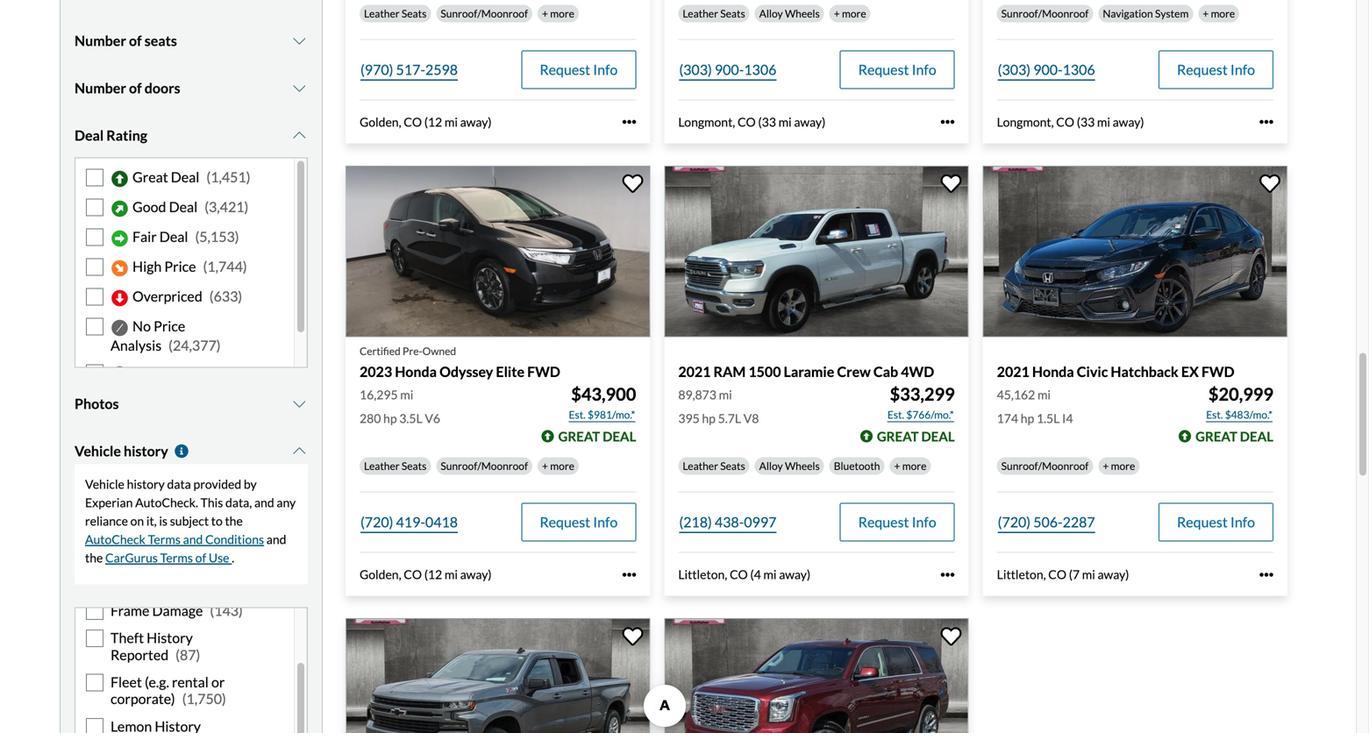 Task type: locate. For each thing, give the bounding box(es) containing it.
golden, down (720) 419-0418 button
[[360, 567, 402, 582]]

(33
[[759, 114, 777, 129], [1077, 114, 1095, 129]]

seats
[[402, 7, 427, 20], [721, 7, 746, 20], [402, 460, 427, 473], [721, 460, 746, 473]]

1 vertical spatial (12
[[424, 567, 442, 582]]

vehicle up experian on the bottom left of the page
[[85, 477, 125, 492]]

1306
[[744, 61, 777, 78], [1063, 61, 1096, 78]]

littleton, for $33,299
[[679, 567, 728, 582]]

great
[[559, 429, 600, 445], [877, 429, 919, 445], [1196, 429, 1238, 445]]

1 horizontal spatial fwd
[[1202, 363, 1235, 380]]

2 2021 from the left
[[998, 363, 1030, 380]]

1 vertical spatial alloy wheels
[[760, 460, 820, 473]]

great deal down est. $981/mo.* button
[[559, 429, 637, 445]]

(12 down 0418
[[424, 567, 442, 582]]

0 horizontal spatial longmont, co (33 mi away)
[[679, 114, 826, 129]]

1 (303) from the left
[[680, 61, 712, 78]]

0 vertical spatial (12
[[424, 114, 442, 129]]

2 alloy wheels from the top
[[760, 460, 820, 473]]

2 vertical spatial chevron down image
[[291, 397, 308, 411]]

fwd
[[527, 363, 561, 380], [1202, 363, 1235, 380]]

0 vertical spatial golden, co (12 mi away)
[[360, 114, 492, 129]]

cab
[[874, 363, 899, 380]]

and down the subject
[[183, 532, 203, 547]]

1 alloy from the top
[[760, 7, 783, 20]]

great down the est. $483/mo.* button
[[1196, 429, 1238, 445]]

1 horizontal spatial (720)
[[998, 514, 1031, 531]]

2 longmont, co (33 mi away) from the left
[[998, 114, 1145, 129]]

terms down the is at the bottom of the page
[[148, 532, 181, 547]]

5.7l
[[718, 411, 742, 426]]

leather
[[364, 7, 400, 20], [683, 7, 719, 20], [364, 460, 400, 473], [683, 460, 719, 473]]

theft
[[111, 630, 144, 647]]

history
[[124, 443, 168, 460], [127, 477, 165, 492]]

1 (303) 900-1306 button from the left
[[679, 50, 778, 89]]

0 horizontal spatial 1306
[[744, 61, 777, 78]]

0 vertical spatial golden,
[[360, 114, 402, 129]]

3 great from the left
[[1196, 429, 1238, 445]]

0 horizontal spatial deal
[[603, 429, 637, 445]]

1 vertical spatial wheels
[[785, 460, 820, 473]]

number inside number of doors dropdown button
[[75, 80, 126, 97]]

1 longmont, co (33 mi away) from the left
[[679, 114, 826, 129]]

1 number from the top
[[75, 32, 126, 49]]

1 vertical spatial alloy
[[760, 460, 783, 473]]

2 great from the left
[[877, 429, 919, 445]]

2 honda from the left
[[1033, 363, 1075, 380]]

alloy for + more
[[760, 7, 783, 20]]

alloy wheels
[[760, 7, 820, 20], [760, 460, 820, 473]]

number up deal rating
[[75, 80, 126, 97]]

(33 for navigation system
[[1077, 114, 1095, 129]]

v8
[[744, 411, 759, 426]]

hp right 395
[[702, 411, 716, 426]]

0 horizontal spatial longmont,
[[679, 114, 736, 129]]

and inside the and the
[[267, 532, 287, 547]]

2021 up the 89,873
[[679, 363, 711, 380]]

0 horizontal spatial 900-
[[715, 61, 744, 78]]

high price (1,744)
[[133, 258, 247, 275]]

est. down '$20,999'
[[1207, 409, 1224, 421]]

deal left rating
[[75, 127, 104, 144]]

honda left civic
[[1033, 363, 1075, 380]]

crimson red tintcoat 2019 gmc yukon denali 4wd suv / crossover four-wheel drive automatic image
[[665, 619, 969, 734]]

0 vertical spatial number
[[75, 32, 126, 49]]

1 fwd from the left
[[527, 363, 561, 380]]

v6
[[425, 411, 441, 426]]

0 horizontal spatial honda
[[395, 363, 437, 380]]

3 chevron down image from the top
[[291, 397, 308, 411]]

(720) for (720) 506-2287
[[998, 514, 1031, 531]]

great for $20,999
[[1196, 429, 1238, 445]]

hp inside the 89,873 mi 395 hp 5.7l v8
[[702, 411, 716, 426]]

sunroof/moonroof
[[441, 7, 528, 20], [1002, 7, 1089, 20], [441, 460, 528, 473], [1002, 460, 1089, 473]]

1 horizontal spatial longmont, co (33 mi away)
[[998, 114, 1145, 129]]

1306 for sunroof/moonroof
[[1063, 61, 1096, 78]]

is
[[159, 514, 168, 529]]

terms down autocheck terms and conditions link
[[160, 551, 193, 566]]

1 great deal from the left
[[559, 429, 637, 445]]

2 chevron down image from the top
[[291, 129, 308, 143]]

and down any
[[267, 532, 287, 547]]

and left any
[[254, 496, 274, 510]]

2 (303) from the left
[[998, 61, 1031, 78]]

longmont, co (33 mi away) for leather seats
[[679, 114, 826, 129]]

1 vertical spatial terms
[[160, 551, 193, 566]]

est. inside $20,999 est. $483/mo.*
[[1207, 409, 1224, 421]]

deal right fair
[[160, 228, 188, 245]]

2 (303) 900-1306 button from the left
[[998, 50, 1097, 89]]

1 horizontal spatial 900-
[[1034, 61, 1063, 78]]

1 wheels from the top
[[785, 7, 820, 20]]

of
[[129, 32, 142, 49], [129, 80, 142, 97], [195, 551, 206, 566]]

info for "(720) 506-2287" button's 'request info' button
[[1231, 514, 1256, 531]]

(12 down 2598
[[424, 114, 442, 129]]

0 horizontal spatial (720)
[[361, 514, 394, 531]]

0 horizontal spatial (33
[[759, 114, 777, 129]]

deal for great deal
[[171, 169, 200, 186]]

2 deal from the left
[[922, 429, 955, 445]]

info for 'request info' button related to (303) 900-1306 button related to sunroof/moonroof
[[1231, 61, 1256, 78]]

terms inside the vehicle history data provided by experian autocheck. this data, and any reliance on it, is subject to the autocheck terms and conditions
[[148, 532, 181, 547]]

$43,900 est. $981/mo.*
[[569, 384, 637, 421]]

2 alloy from the top
[[760, 460, 783, 473]]

history for vehicle history data provided by experian autocheck. this data, and any reliance on it, is subject to the autocheck terms and conditions
[[127, 477, 165, 492]]

(720) for (720) 419-0418
[[361, 514, 394, 531]]

fwd right ex
[[1202, 363, 1235, 380]]

1306 for leather seats
[[744, 61, 777, 78]]

history inside the vehicle history data provided by experian autocheck. this data, and any reliance on it, is subject to the autocheck terms and conditions
[[127, 477, 165, 492]]

number of seats button
[[75, 19, 308, 63]]

golden, co (12 mi away) down 419-
[[360, 567, 492, 582]]

ellipsis h image
[[622, 115, 637, 129], [1260, 568, 1274, 582]]

request for (720) 419-0418 button
[[540, 514, 591, 531]]

owned
[[423, 345, 456, 358]]

info for 'request info' button associated with (303) 900-1306 button related to leather seats
[[912, 61, 937, 78]]

request info button
[[522, 50, 637, 89], [840, 50, 955, 89], [1159, 50, 1274, 89], [522, 503, 637, 542], [840, 503, 955, 542], [1159, 503, 1274, 542]]

2 horizontal spatial great deal
[[1196, 429, 1274, 445]]

number of seats
[[75, 32, 177, 49]]

1 vertical spatial price
[[154, 318, 185, 335]]

2 (33 from the left
[[1077, 114, 1095, 129]]

1 (303) 900-1306 from the left
[[680, 61, 777, 78]]

the inside the and the
[[85, 551, 103, 566]]

hp inside 45,162 mi 174 hp 1.5l i4
[[1021, 411, 1035, 426]]

1 honda from the left
[[395, 363, 437, 380]]

the right to
[[225, 514, 243, 529]]

vehicle inside the vehicle history data provided by experian autocheck. this data, and any reliance on it, is subject to the autocheck terms and conditions
[[85, 477, 125, 492]]

navigation
[[1103, 7, 1154, 20]]

2021 for $33,299
[[679, 363, 711, 380]]

438-
[[715, 514, 744, 531]]

1 horizontal spatial (303) 900-1306 button
[[998, 50, 1097, 89]]

0 vertical spatial terms
[[148, 532, 181, 547]]

(303) 900-1306 for leather seats
[[680, 61, 777, 78]]

2 (720) from the left
[[998, 514, 1031, 531]]

away)
[[460, 114, 492, 129], [794, 114, 826, 129], [1113, 114, 1145, 129], [460, 567, 492, 582], [779, 567, 811, 582], [1098, 567, 1130, 582]]

(303) for sunroof/moonroof
[[998, 61, 1031, 78]]

request for (218) 438-0997 button
[[859, 514, 910, 531]]

2 wheels from the top
[[785, 460, 820, 473]]

+
[[542, 7, 548, 20], [834, 7, 840, 20], [1203, 7, 1210, 20], [542, 460, 548, 473], [895, 460, 901, 473], [1103, 460, 1110, 473]]

the down the autocheck
[[85, 551, 103, 566]]

history up autocheck.
[[127, 477, 165, 492]]

est. down $43,900
[[569, 409, 586, 421]]

deal for $43,900
[[603, 429, 637, 445]]

(720) left 506-
[[998, 514, 1031, 531]]

2 1306 from the left
[[1063, 61, 1096, 78]]

1 chevron down image from the top
[[291, 34, 308, 48]]

0 horizontal spatial 2021
[[679, 363, 711, 380]]

request info button for (303) 900-1306 button related to sunroof/moonroof
[[1159, 50, 1274, 89]]

2 hp from the left
[[702, 411, 716, 426]]

2 vertical spatial of
[[195, 551, 206, 566]]

0 vertical spatial of
[[129, 32, 142, 49]]

(303)
[[680, 61, 712, 78], [998, 61, 1031, 78]]

0 horizontal spatial (303)
[[680, 61, 712, 78]]

price down fair deal (5,153)
[[164, 258, 196, 275]]

1 horizontal spatial littleton,
[[998, 567, 1047, 582]]

number for number of seats
[[75, 32, 126, 49]]

deal up good deal (3,421)
[[171, 169, 200, 186]]

(303) 900-1306
[[680, 61, 777, 78], [998, 61, 1096, 78]]

1 vertical spatial golden,
[[360, 567, 402, 582]]

deal up fair deal (5,153)
[[169, 198, 198, 216]]

est. $981/mo.* button
[[568, 406, 637, 424]]

2 great deal from the left
[[877, 429, 955, 445]]

deal down $483/mo.* at the bottom right
[[1241, 429, 1274, 445]]

0997
[[744, 514, 777, 531]]

request
[[540, 61, 591, 78], [859, 61, 910, 78], [1178, 61, 1228, 78], [540, 514, 591, 531], [859, 514, 910, 531], [1178, 514, 1228, 531]]

price right no on the top of page
[[154, 318, 185, 335]]

hp right 174
[[1021, 411, 1035, 426]]

ellipsis h image for littleton, co (7 mi away)
[[1260, 568, 1274, 582]]

hp right 280
[[384, 411, 397, 426]]

request info for (970) 517-2598 button
[[540, 61, 618, 78]]

1 horizontal spatial ellipsis h image
[[1260, 568, 1274, 582]]

3 est. from the left
[[1207, 409, 1224, 421]]

1 littleton, from the left
[[679, 567, 728, 582]]

0 vertical spatial wheels
[[785, 7, 820, 20]]

1 deal from the left
[[603, 429, 637, 445]]

1 hp from the left
[[384, 411, 397, 426]]

great down est. $981/mo.* button
[[559, 429, 600, 445]]

0 horizontal spatial est.
[[569, 409, 586, 421]]

est. $766/mo.* button
[[887, 406, 955, 424]]

(720) left 419-
[[361, 514, 394, 531]]

navigation system
[[1103, 7, 1189, 20]]

1 horizontal spatial (33
[[1077, 114, 1095, 129]]

1 (720) from the left
[[361, 514, 394, 531]]

chevron down image
[[291, 81, 308, 95], [291, 445, 308, 459]]

vehicle history
[[75, 443, 168, 460]]

0 vertical spatial ellipsis h image
[[622, 115, 637, 129]]

280
[[360, 411, 381, 426]]

0 vertical spatial the
[[225, 514, 243, 529]]

3 great deal from the left
[[1196, 429, 1274, 445]]

mi inside the 89,873 mi 395 hp 5.7l v8
[[719, 388, 732, 402]]

littleton, left the (4
[[679, 567, 728, 582]]

0 horizontal spatial (303) 900-1306 button
[[679, 50, 778, 89]]

honda down pre-
[[395, 363, 437, 380]]

overpriced (633)
[[133, 288, 242, 305]]

1 vertical spatial golden, co (12 mi away)
[[360, 567, 492, 582]]

0 vertical spatial alloy wheels
[[760, 7, 820, 20]]

1 (12 from the top
[[424, 114, 442, 129]]

of left "doors"
[[129, 80, 142, 97]]

ellipsis h image
[[941, 115, 955, 129], [1260, 115, 1274, 129], [622, 568, 637, 582], [941, 568, 955, 582]]

info for 'request info' button corresponding to (720) 419-0418 button
[[593, 514, 618, 531]]

1 vertical spatial of
[[129, 80, 142, 97]]

vehicle history data provided by experian autocheck. this data, and any reliance on it, is subject to the autocheck terms and conditions
[[85, 477, 296, 547]]

chevron down image inside number of seats dropdown button
[[291, 34, 308, 48]]

rental
[[172, 674, 209, 691]]

of inside dropdown button
[[129, 32, 142, 49]]

littleton, left "(7"
[[998, 567, 1047, 582]]

1 vertical spatial vehicle
[[85, 477, 125, 492]]

2 horizontal spatial hp
[[1021, 411, 1035, 426]]

4wd
[[901, 363, 935, 380]]

honda
[[395, 363, 437, 380], [1033, 363, 1075, 380]]

deal down '$981/mo.*'
[[603, 429, 637, 445]]

1 900- from the left
[[715, 61, 744, 78]]

more
[[550, 7, 575, 20], [842, 7, 867, 20], [1212, 7, 1236, 20], [550, 460, 575, 473], [903, 460, 927, 473], [1112, 460, 1136, 473]]

seats
[[145, 32, 177, 49]]

ellipsis h image for golden, co (12 mi away)
[[622, 115, 637, 129]]

0 vertical spatial alloy
[[760, 7, 783, 20]]

1 horizontal spatial honda
[[1033, 363, 1075, 380]]

great deal down est. $766/mo.* button
[[877, 429, 955, 445]]

hp for $20,999
[[1021, 411, 1035, 426]]

(303) 900-1306 button for sunroof/moonroof
[[998, 50, 1097, 89]]

est. inside $43,900 est. $981/mo.*
[[569, 409, 586, 421]]

2 (303) 900-1306 from the left
[[998, 61, 1096, 78]]

crew
[[837, 363, 871, 380]]

1 chevron down image from the top
[[291, 81, 308, 95]]

0 horizontal spatial littleton,
[[679, 567, 728, 582]]

0 vertical spatial history
[[124, 443, 168, 460]]

1 longmont, from the left
[[679, 114, 736, 129]]

900- for sunroof/moonroof
[[1034, 61, 1063, 78]]

number inside number of seats dropdown button
[[75, 32, 126, 49]]

1 1306 from the left
[[744, 61, 777, 78]]

0 vertical spatial vehicle
[[75, 443, 121, 460]]

3 deal from the left
[[1241, 429, 1274, 445]]

civic
[[1077, 363, 1109, 380]]

autocheck terms and conditions link
[[85, 532, 264, 547]]

0 horizontal spatial great
[[559, 429, 600, 445]]

0 horizontal spatial great deal
[[559, 429, 637, 445]]

chevron down image inside deal rating dropdown button
[[291, 129, 308, 143]]

est. inside $33,299 est. $766/mo.*
[[888, 409, 905, 421]]

2 horizontal spatial est.
[[1207, 409, 1224, 421]]

great deal (1,451)
[[133, 169, 251, 186]]

reliance
[[85, 514, 128, 529]]

2 (12 from the top
[[424, 567, 442, 582]]

2 number from the top
[[75, 80, 126, 97]]

2023
[[360, 363, 392, 380]]

2 horizontal spatial great
[[1196, 429, 1238, 445]]

golden, down (970)
[[360, 114, 402, 129]]

2021 up 45,162
[[998, 363, 1030, 380]]

0 horizontal spatial ellipsis h image
[[622, 115, 637, 129]]

2 est. from the left
[[888, 409, 905, 421]]

1 horizontal spatial 2021
[[998, 363, 1030, 380]]

2 longmont, from the left
[[998, 114, 1054, 129]]

of left use
[[195, 551, 206, 566]]

golden, co (12 mi away) down 517- on the left top
[[360, 114, 492, 129]]

honda inside certified pre-owned 2023 honda odyssey elite fwd
[[395, 363, 437, 380]]

1 horizontal spatial (303) 900-1306
[[998, 61, 1096, 78]]

1 vertical spatial chevron down image
[[291, 129, 308, 143]]

1 vertical spatial number
[[75, 80, 126, 97]]

request info for (218) 438-0997 button
[[859, 514, 937, 531]]

great deal down the est. $483/mo.* button
[[1196, 429, 1274, 445]]

1 horizontal spatial great deal
[[877, 429, 955, 445]]

price for (1,744)
[[164, 258, 196, 275]]

terms
[[148, 532, 181, 547], [160, 551, 193, 566]]

0 vertical spatial price
[[164, 258, 196, 275]]

3 hp from the left
[[1021, 411, 1035, 426]]

price
[[164, 258, 196, 275], [154, 318, 185, 335]]

900- for leather seats
[[715, 61, 744, 78]]

1 horizontal spatial longmont,
[[998, 114, 1054, 129]]

number
[[75, 32, 126, 49], [75, 80, 126, 97]]

1 horizontal spatial deal
[[922, 429, 955, 445]]

price inside no price analysis
[[154, 318, 185, 335]]

1 2021 from the left
[[679, 363, 711, 380]]

1 horizontal spatial the
[[225, 514, 243, 529]]

2 horizontal spatial deal
[[1241, 429, 1274, 445]]

2 littleton, from the left
[[998, 567, 1047, 582]]

1 horizontal spatial great
[[877, 429, 919, 445]]

0 horizontal spatial (303) 900-1306
[[680, 61, 777, 78]]

hp inside 16,295 mi 280 hp 3.5l v6
[[384, 411, 397, 426]]

1 horizontal spatial (303)
[[998, 61, 1031, 78]]

longmont,
[[679, 114, 736, 129], [998, 114, 1054, 129]]

great down est. $766/mo.* button
[[877, 429, 919, 445]]

history
[[147, 630, 193, 647]]

and the
[[85, 532, 287, 566]]

of inside dropdown button
[[129, 80, 142, 97]]

0 horizontal spatial the
[[85, 551, 103, 566]]

1 horizontal spatial hp
[[702, 411, 716, 426]]

chevron down image
[[291, 34, 308, 48], [291, 129, 308, 143], [291, 397, 308, 411]]

est. down the $33,299
[[888, 409, 905, 421]]

0 horizontal spatial fwd
[[527, 363, 561, 380]]

photos
[[75, 396, 119, 413]]

1 horizontal spatial 1306
[[1063, 61, 1096, 78]]

wheels
[[785, 7, 820, 20], [785, 460, 820, 473]]

hp for $43,900
[[384, 411, 397, 426]]

(12
[[424, 114, 442, 129], [424, 567, 442, 582]]

1 vertical spatial chevron down image
[[291, 445, 308, 459]]

subject
[[170, 514, 209, 529]]

1 horizontal spatial est.
[[888, 409, 905, 421]]

hp for $33,299
[[702, 411, 716, 426]]

co
[[404, 114, 422, 129], [738, 114, 756, 129], [1057, 114, 1075, 129], [404, 567, 422, 582], [730, 567, 748, 582], [1049, 567, 1067, 582]]

and
[[254, 496, 274, 510], [183, 532, 203, 547], [267, 532, 287, 547]]

number of doors
[[75, 80, 180, 97]]

photos button
[[75, 382, 308, 426]]

0 horizontal spatial hp
[[384, 411, 397, 426]]

number up number of doors
[[75, 32, 126, 49]]

1 (33 from the left
[[759, 114, 777, 129]]

request info button for (218) 438-0997 button
[[840, 503, 955, 542]]

1 vertical spatial the
[[85, 551, 103, 566]]

(303) 900-1306 button
[[679, 50, 778, 89], [998, 50, 1097, 89]]

(970) 517-2598 button
[[360, 50, 459, 89]]

golden, co (12 mi away)
[[360, 114, 492, 129], [360, 567, 492, 582]]

fleet
[[111, 674, 142, 691]]

(970)
[[361, 61, 394, 78]]

deal inside deal rating dropdown button
[[75, 127, 104, 144]]

of left seats
[[129, 32, 142, 49]]

fwd right elite
[[527, 363, 561, 380]]

2 900- from the left
[[1034, 61, 1063, 78]]

0 vertical spatial chevron down image
[[291, 81, 308, 95]]

history left info circle image
[[124, 443, 168, 460]]

1 vertical spatial history
[[127, 477, 165, 492]]

info
[[593, 61, 618, 78], [912, 61, 937, 78], [1231, 61, 1256, 78], [593, 514, 618, 531], [912, 514, 937, 531], [1231, 514, 1256, 531]]

sunroof/moonroof up 0418
[[441, 460, 528, 473]]

vehicle down the photos
[[75, 443, 121, 460]]

1 alloy wheels from the top
[[760, 7, 820, 20]]

crystal black pearl 2021 honda civic hatchback ex fwd hatchback front-wheel drive automatic image
[[983, 166, 1288, 337]]

littleton, co (7 mi away)
[[998, 567, 1130, 582]]

ram
[[714, 363, 746, 380]]

1 vertical spatial ellipsis h image
[[1260, 568, 1274, 582]]

number for number of doors
[[75, 80, 126, 97]]

littleton,
[[679, 567, 728, 582], [998, 567, 1047, 582]]

alloy
[[760, 7, 783, 20], [760, 460, 783, 473]]

0 vertical spatial chevron down image
[[291, 34, 308, 48]]

1 great from the left
[[559, 429, 600, 445]]

$20,999 est. $483/mo.*
[[1207, 384, 1274, 421]]

1 est. from the left
[[569, 409, 586, 421]]

2 golden, from the top
[[360, 567, 402, 582]]

deal down $766/mo.*
[[922, 429, 955, 445]]

est. for $20,999
[[1207, 409, 1224, 421]]



Task type: describe. For each thing, give the bounding box(es) containing it.
deal rating
[[75, 127, 147, 144]]

2021 for $20,999
[[998, 363, 1030, 380]]

(87)
[[176, 647, 200, 664]]

cargurus
[[105, 551, 158, 566]]

request info for "(720) 506-2287" button
[[1178, 514, 1256, 531]]

(1,744)
[[203, 258, 247, 275]]

$20,999
[[1209, 384, 1274, 405]]

experian
[[85, 496, 133, 510]]

great for $43,900
[[559, 429, 600, 445]]

request info for (303) 900-1306 button related to sunroof/moonroof
[[1178, 61, 1256, 78]]

great deal for $20,999
[[1196, 429, 1274, 445]]

history for vehicle history
[[124, 443, 168, 460]]

(720) 419-0418 button
[[360, 503, 459, 542]]

89,873 mi 395 hp 5.7l v8
[[679, 388, 759, 426]]

(218)
[[680, 514, 712, 531]]

est. for $33,299
[[888, 409, 905, 421]]

good
[[133, 198, 166, 216]]

89,873
[[679, 388, 717, 402]]

longmont, for sunroof/moonroof
[[998, 114, 1054, 129]]

theft history reported
[[111, 630, 193, 664]]

(33 for alloy wheels
[[759, 114, 777, 129]]

deal for good deal
[[169, 198, 198, 216]]

request info button for (303) 900-1306 button related to leather seats
[[840, 50, 955, 89]]

any
[[277, 496, 296, 510]]

vehicle for vehicle history
[[75, 443, 121, 460]]

2 golden, co (12 mi away) from the top
[[360, 567, 492, 582]]

(5,153)
[[195, 228, 239, 245]]

2 chevron down image from the top
[[291, 445, 308, 459]]

price for analysis
[[154, 318, 185, 335]]

2598
[[426, 61, 458, 78]]

(4
[[751, 567, 761, 582]]

(115)
[[201, 364, 234, 381]]

(720) 419-0418
[[361, 514, 458, 531]]

419-
[[396, 514, 426, 531]]

sunroof/moonroof left navigation
[[1002, 7, 1089, 20]]

wheels for bluetooth
[[785, 460, 820, 473]]

or
[[211, 674, 225, 691]]

506-
[[1034, 514, 1063, 531]]

2 fwd from the left
[[1202, 363, 1235, 380]]

request info button for "(720) 506-2287" button
[[1159, 503, 1274, 542]]

of for doors
[[129, 80, 142, 97]]

$33,299
[[890, 384, 955, 405]]

crystal black pearl 2023 honda odyssey elite fwd minivan front-wheel drive automatic image
[[346, 166, 651, 337]]

request for (970) 517-2598 button
[[540, 61, 591, 78]]

frame damage (143)
[[111, 602, 243, 619]]

number of doors button
[[75, 66, 308, 110]]

sunroof/moonroof up 2598
[[441, 7, 528, 20]]

$483/mo.*
[[1226, 409, 1273, 421]]

request info button for (970) 517-2598 button
[[522, 50, 637, 89]]

longmont, for leather seats
[[679, 114, 736, 129]]

great
[[133, 169, 168, 186]]

2021 ram 1500 laramie crew cab 4wd
[[679, 363, 935, 380]]

system
[[1156, 7, 1189, 20]]

(218) 438-0997
[[680, 514, 777, 531]]

(970) 517-2598
[[361, 61, 458, 78]]

1500
[[749, 363, 781, 380]]

request for "(720) 506-2287" button
[[1178, 514, 1228, 531]]

deal rating button
[[75, 114, 308, 158]]

autocheck
[[85, 532, 146, 547]]

damage
[[152, 602, 203, 619]]

395
[[679, 411, 700, 426]]

of for seats
[[129, 32, 142, 49]]

info circle image
[[173, 445, 190, 459]]

cargurus terms of use link
[[105, 551, 232, 566]]

3.5l
[[400, 411, 423, 426]]

fwd inside certified pre-owned 2023 honda odyssey elite fwd
[[527, 363, 561, 380]]

no price analysis
[[111, 318, 185, 354]]

(7
[[1070, 567, 1080, 582]]

deal for fair deal
[[160, 228, 188, 245]]

.
[[232, 551, 234, 566]]

uncertain
[[133, 364, 194, 381]]

littleton, co (4 mi away)
[[679, 567, 811, 582]]

great deal for $33,299
[[877, 429, 955, 445]]

hatchback
[[1111, 363, 1179, 380]]

1.5l
[[1037, 411, 1060, 426]]

mi inside 16,295 mi 280 hp 3.5l v6
[[400, 388, 414, 402]]

$33,299 est. $766/mo.*
[[888, 384, 955, 421]]

doors
[[145, 80, 180, 97]]

satin steel metallic 2020 chevrolet silverado 1500 rst crew cab 4wd pickup truck four-wheel drive 8-speed automatic image
[[346, 619, 651, 734]]

cargurus terms of use .
[[105, 551, 234, 566]]

mi inside 45,162 mi 174 hp 1.5l i4
[[1038, 388, 1051, 402]]

1 golden, from the top
[[360, 114, 402, 129]]

vehicle for vehicle history data provided by experian autocheck. this data, and any reliance on it, is subject to the autocheck terms and conditions
[[85, 477, 125, 492]]

2021 honda civic hatchback ex fwd
[[998, 363, 1235, 380]]

45,162
[[998, 388, 1036, 402]]

(1,451)
[[207, 169, 251, 186]]

chevron down image inside photos dropdown button
[[291, 397, 308, 411]]

request info button for (720) 419-0418 button
[[522, 503, 637, 542]]

chevron down image inside number of doors dropdown button
[[291, 81, 308, 95]]

great for $33,299
[[877, 429, 919, 445]]

(303) for leather seats
[[680, 61, 712, 78]]

certified pre-owned 2023 honda odyssey elite fwd
[[360, 345, 561, 380]]

littleton, for $20,999
[[998, 567, 1047, 582]]

est. for $43,900
[[569, 409, 586, 421]]

request info for (720) 419-0418 button
[[540, 514, 618, 531]]

1 golden, co (12 mi away) from the top
[[360, 114, 492, 129]]

(303) 900-1306 button for leather seats
[[679, 50, 778, 89]]

2287
[[1063, 514, 1096, 531]]

(e.g.
[[145, 674, 169, 691]]

frame
[[111, 602, 150, 619]]

wheels for + more
[[785, 7, 820, 20]]

bluetooth
[[834, 460, 881, 473]]

174
[[998, 411, 1019, 426]]

no
[[133, 318, 151, 335]]

to
[[211, 514, 223, 529]]

chevron down image for of
[[291, 34, 308, 48]]

fleet (e.g. rental or corporate)
[[111, 674, 225, 708]]

(633)
[[210, 288, 242, 305]]

rating
[[106, 127, 147, 144]]

deal for $33,299
[[922, 429, 955, 445]]

ivory white tri-coat pearlcoat 2021 ram 1500 laramie crew cab 4wd pickup truck four-wheel drive 8-speed automatic image
[[665, 166, 969, 337]]

use
[[209, 551, 230, 566]]

the inside the vehicle history data provided by experian autocheck. this data, and any reliance on it, is subject to the autocheck terms and conditions
[[225, 514, 243, 529]]

odyssey
[[440, 363, 493, 380]]

overpriced
[[133, 288, 203, 305]]

chevron down image for rating
[[291, 129, 308, 143]]

info for 'request info' button associated with (218) 438-0997 button
[[912, 514, 937, 531]]

517-
[[396, 61, 426, 78]]

by
[[244, 477, 257, 492]]

elite
[[496, 363, 525, 380]]

sunroof/moonroof down 1.5l
[[1002, 460, 1089, 473]]

(720) 506-2287 button
[[998, 503, 1097, 542]]

fair
[[133, 228, 157, 245]]

great deal for $43,900
[[559, 429, 637, 445]]

alloy wheels for + more
[[760, 7, 820, 20]]

info for 'request info' button corresponding to (970) 517-2598 button
[[593, 61, 618, 78]]

(303) 900-1306 for sunroof/moonroof
[[998, 61, 1096, 78]]

deal for $20,999
[[1241, 429, 1274, 445]]

(1,750)
[[182, 691, 226, 708]]

fair deal (5,153)
[[133, 228, 239, 245]]

0418
[[426, 514, 458, 531]]

provided
[[193, 477, 242, 492]]

uncertain (115)
[[133, 364, 234, 381]]

alloy for bluetooth
[[760, 460, 783, 473]]

alloy wheels for bluetooth
[[760, 460, 820, 473]]

16,295 mi 280 hp 3.5l v6
[[360, 388, 441, 426]]

this
[[201, 496, 223, 510]]

longmont, co (33 mi away) for sunroof/moonroof
[[998, 114, 1145, 129]]

request info for (303) 900-1306 button related to leather seats
[[859, 61, 937, 78]]

certified
[[360, 345, 401, 358]]



Task type: vqa. For each thing, say whether or not it's contained in the screenshot.
the leftmost (303) 900-1306 Button
yes



